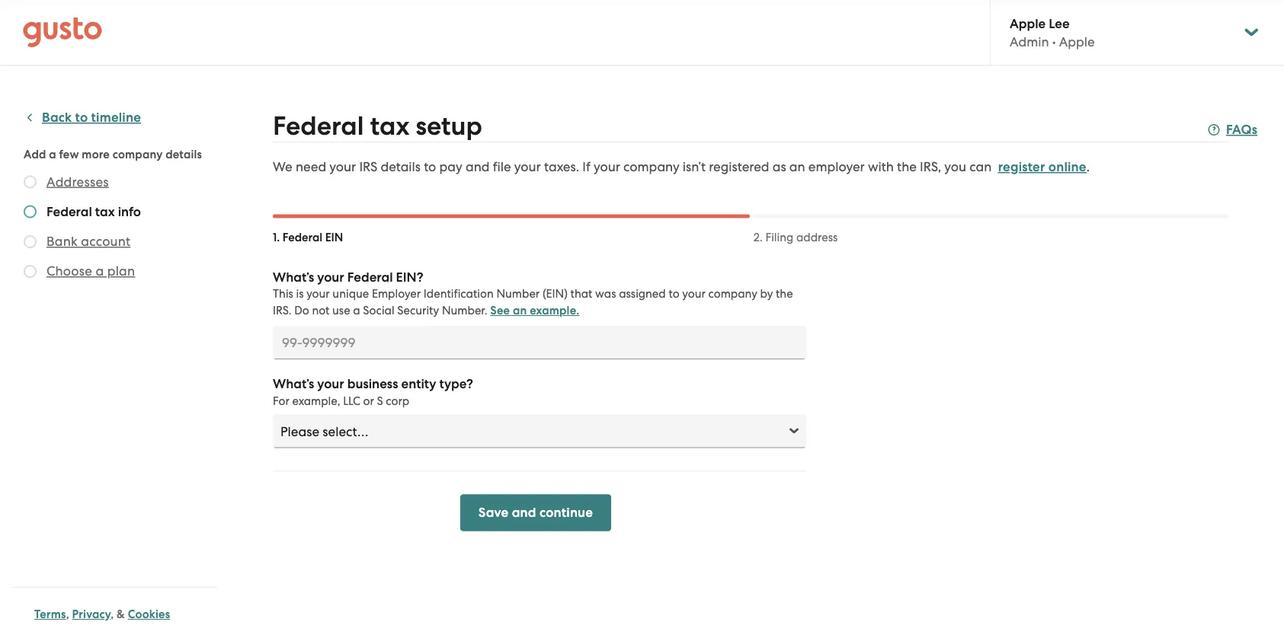 Task type: describe. For each thing, give the bounding box(es) containing it.
register online link
[[998, 159, 1086, 175]]

file
[[493, 159, 511, 175]]

add a few more company details
[[24, 147, 202, 161]]

entity
[[401, 376, 436, 392]]

terms link
[[34, 608, 66, 622]]

as
[[773, 159, 786, 175]]

plan
[[107, 264, 135, 279]]

terms
[[34, 608, 66, 622]]

save
[[478, 505, 509, 521]]

that
[[570, 287, 592, 301]]

unique
[[333, 287, 369, 301]]

your left irs
[[329, 159, 356, 175]]

can
[[969, 159, 992, 175]]

online
[[1048, 159, 1086, 175]]

cookies
[[128, 608, 170, 622]]

with
[[868, 159, 894, 175]]

filing address
[[765, 231, 838, 244]]

1 vertical spatial apple
[[1059, 34, 1095, 49]]

example,
[[292, 394, 340, 408]]

info
[[118, 204, 141, 219]]

save and continue
[[478, 505, 593, 521]]

details inside we need your irs details to pay and file your taxes. if your company isn't registered as an employer with the irs, you can register online .
[[381, 159, 421, 175]]

assigned
[[619, 287, 666, 301]]

faqs button
[[1208, 121, 1258, 139]]

taxes.
[[544, 159, 579, 175]]

your up not
[[306, 287, 330, 301]]

federal for federal tax info
[[46, 204, 92, 219]]

1 , from the left
[[66, 608, 69, 622]]

isn't
[[683, 159, 706, 175]]

federal for federal ein
[[283, 231, 322, 244]]

.
[[1086, 159, 1090, 175]]

an inside popup button
[[513, 304, 527, 318]]

choose
[[46, 264, 92, 279]]

federal up unique
[[347, 269, 393, 285]]

tax for info
[[95, 204, 115, 219]]

federal tax info
[[46, 204, 141, 219]]

do
[[294, 304, 309, 317]]

filing
[[765, 231, 793, 244]]

check image for addresses
[[24, 176, 37, 189]]

number.
[[442, 304, 487, 317]]

see an example. button
[[490, 302, 579, 320]]

s
[[377, 394, 383, 408]]

employer
[[372, 287, 421, 301]]

privacy link
[[72, 608, 111, 622]]

bank account
[[46, 234, 131, 249]]

by
[[760, 287, 773, 301]]

a inside this is your unique employer identification number (ein) that was assigned to your company by the irs. do not use a social security number.
[[353, 304, 360, 317]]

What's your Federal EIN? text field
[[273, 326, 806, 360]]

we
[[273, 159, 292, 175]]

back to timeline
[[42, 110, 141, 125]]

•
[[1052, 34, 1056, 49]]

&
[[117, 608, 125, 622]]

save and continue button
[[460, 495, 611, 532]]

your right if
[[594, 159, 620, 175]]

an inside we need your irs details to pay and file your taxes. if your company isn't registered as an employer with the irs, you can register online .
[[789, 159, 805, 175]]

registered
[[709, 159, 769, 175]]

what's for what's your business entity type? for example, llc or s corp
[[273, 376, 314, 392]]

setup
[[416, 111, 482, 142]]

a for choose
[[96, 264, 104, 279]]

what's your federal ein?
[[273, 269, 423, 285]]

add
[[24, 147, 46, 161]]

security
[[397, 304, 439, 317]]

timeline
[[91, 110, 141, 125]]

0 vertical spatial apple
[[1010, 15, 1046, 31]]

register
[[998, 159, 1045, 175]]

terms , privacy , & cookies
[[34, 608, 170, 622]]

corp
[[386, 394, 409, 408]]

irs
[[359, 159, 377, 175]]

social
[[363, 304, 394, 317]]

llc
[[343, 394, 360, 408]]

or
[[363, 394, 374, 408]]

2 check image from the top
[[24, 205, 37, 218]]

the inside we need your irs details to pay and file your taxes. if your company isn't registered as an employer with the irs, you can register online .
[[897, 159, 917, 175]]



Task type: locate. For each thing, give the bounding box(es) containing it.
1 check image from the top
[[24, 176, 37, 189]]

a inside button
[[96, 264, 104, 279]]

an right the as
[[789, 159, 805, 175]]

a left plan
[[96, 264, 104, 279]]

this is your unique employer identification number (ein) that was assigned to your company by the irs. do not use a social security number.
[[273, 287, 793, 317]]

1 horizontal spatial an
[[789, 159, 805, 175]]

0 vertical spatial check image
[[24, 176, 37, 189]]

a
[[49, 147, 56, 161], [96, 264, 104, 279], [353, 304, 360, 317]]

and left file
[[466, 159, 490, 175]]

check image
[[24, 176, 37, 189], [24, 205, 37, 218], [24, 235, 37, 248]]

0 horizontal spatial details
[[166, 147, 202, 161]]

federal
[[273, 111, 364, 142], [46, 204, 92, 219], [283, 231, 322, 244], [347, 269, 393, 285]]

1 vertical spatial an
[[513, 304, 527, 318]]

your inside the what's your business entity type? for example, llc or s corp
[[317, 376, 344, 392]]

federal left ein
[[283, 231, 322, 244]]

continue
[[540, 505, 593, 521]]

tax inside list
[[95, 204, 115, 219]]

what's for what's your federal ein?
[[273, 269, 314, 285]]

employer
[[808, 159, 865, 175]]

0 vertical spatial and
[[466, 159, 490, 175]]

tax up irs
[[370, 111, 409, 142]]

number
[[496, 287, 540, 301]]

choose a plan button
[[46, 262, 135, 280]]

see
[[490, 304, 510, 318]]

home image
[[23, 17, 102, 48]]

(ein)
[[543, 287, 568, 301]]

2 horizontal spatial a
[[353, 304, 360, 317]]

faqs
[[1226, 122, 1258, 138]]

need
[[296, 159, 326, 175]]

see an example.
[[490, 304, 579, 318]]

what's up for at left bottom
[[273, 376, 314, 392]]

1 horizontal spatial to
[[424, 159, 436, 175]]

you
[[944, 159, 966, 175]]

1 horizontal spatial apple
[[1059, 34, 1095, 49]]

to
[[75, 110, 88, 125], [424, 159, 436, 175], [669, 287, 679, 301]]

0 horizontal spatial an
[[513, 304, 527, 318]]

1 vertical spatial a
[[96, 264, 104, 279]]

company for we need your irs details to pay and file your taxes. if your company isn't registered as an employer with the irs, you can register online .
[[623, 159, 679, 175]]

irs,
[[920, 159, 941, 175]]

to inside this is your unique employer identification number (ein) that was assigned to your company by the irs. do not use a social security number.
[[669, 287, 679, 301]]

1 vertical spatial to
[[424, 159, 436, 175]]

the right by
[[776, 287, 793, 301]]

check image
[[24, 265, 37, 278]]

privacy
[[72, 608, 111, 622]]

bank account button
[[46, 232, 131, 251]]

addresses button
[[46, 173, 109, 191]]

admin
[[1010, 34, 1049, 49]]

a right use
[[353, 304, 360, 317]]

2 , from the left
[[111, 608, 114, 622]]

to left pay
[[424, 159, 436, 175]]

,
[[66, 608, 69, 622], [111, 608, 114, 622]]

company left by
[[708, 287, 757, 301]]

federal tax info list
[[24, 173, 211, 283]]

your up example,
[[317, 376, 344, 392]]

few
[[59, 147, 79, 161]]

federal for federal tax setup
[[273, 111, 364, 142]]

0 horizontal spatial a
[[49, 147, 56, 161]]

0 vertical spatial to
[[75, 110, 88, 125]]

federal ein
[[283, 231, 343, 244]]

apple
[[1010, 15, 1046, 31], [1059, 34, 1095, 49]]

company inside this is your unique employer identification number (ein) that was assigned to your company by the irs. do not use a social security number.
[[708, 287, 757, 301]]

to inside "button"
[[75, 110, 88, 125]]

your up unique
[[317, 269, 344, 285]]

company for this is your unique employer identification number (ein) that was assigned to your company by the irs. do not use a social security number.
[[708, 287, 757, 301]]

pay
[[439, 159, 462, 175]]

0 vertical spatial an
[[789, 159, 805, 175]]

not
[[312, 304, 329, 317]]

a left few
[[49, 147, 56, 161]]

was
[[595, 287, 616, 301]]

what's inside the what's your business entity type? for example, llc or s corp
[[273, 376, 314, 392]]

federal up need
[[273, 111, 364, 142]]

is
[[296, 287, 304, 301]]

what's your business entity type? for example, llc or s corp
[[273, 376, 473, 408]]

and inside save and continue button
[[512, 505, 536, 521]]

federal tax setup
[[273, 111, 482, 142]]

federal up bank
[[46, 204, 92, 219]]

1 horizontal spatial company
[[623, 159, 679, 175]]

type?
[[439, 376, 473, 392]]

0 vertical spatial a
[[49, 147, 56, 161]]

1 vertical spatial and
[[512, 505, 536, 521]]

for
[[273, 394, 289, 408]]

to inside we need your irs details to pay and file your taxes. if your company isn't registered as an employer with the irs, you can register online .
[[424, 159, 436, 175]]

1 horizontal spatial a
[[96, 264, 104, 279]]

to right back on the left top of page
[[75, 110, 88, 125]]

2 horizontal spatial to
[[669, 287, 679, 301]]

ein?
[[396, 269, 423, 285]]

0 vertical spatial tax
[[370, 111, 409, 142]]

irs.
[[273, 304, 291, 317]]

the left irs,
[[897, 159, 917, 175]]

identification
[[424, 287, 494, 301]]

the
[[897, 159, 917, 175], [776, 287, 793, 301]]

what's up is
[[273, 269, 314, 285]]

2 vertical spatial to
[[669, 287, 679, 301]]

cookies button
[[128, 606, 170, 624]]

business
[[347, 376, 398, 392]]

, left privacy
[[66, 608, 69, 622]]

1 vertical spatial check image
[[24, 205, 37, 218]]

, left &
[[111, 608, 114, 622]]

lee
[[1049, 15, 1070, 31]]

to right assigned
[[669, 287, 679, 301]]

example.
[[530, 304, 579, 318]]

more
[[82, 147, 110, 161]]

0 vertical spatial the
[[897, 159, 917, 175]]

apple right •
[[1059, 34, 1095, 49]]

your right file
[[514, 159, 541, 175]]

back
[[42, 110, 72, 125]]

1 horizontal spatial ,
[[111, 608, 114, 622]]

0 horizontal spatial ,
[[66, 608, 69, 622]]

what's
[[273, 269, 314, 285], [273, 376, 314, 392]]

and right save
[[512, 505, 536, 521]]

1 horizontal spatial details
[[381, 159, 421, 175]]

1 vertical spatial the
[[776, 287, 793, 301]]

a for add
[[49, 147, 56, 161]]

back to timeline button
[[24, 109, 141, 127]]

tax
[[370, 111, 409, 142], [95, 204, 115, 219]]

2 horizontal spatial company
[[708, 287, 757, 301]]

0 horizontal spatial tax
[[95, 204, 115, 219]]

company inside we need your irs details to pay and file your taxes. if your company isn't registered as an employer with the irs, you can register online .
[[623, 159, 679, 175]]

0 vertical spatial what's
[[273, 269, 314, 285]]

0 horizontal spatial apple
[[1010, 15, 1046, 31]]

0 horizontal spatial to
[[75, 110, 88, 125]]

company left isn't
[[623, 159, 679, 175]]

an
[[789, 159, 805, 175], [513, 304, 527, 318]]

1 horizontal spatial the
[[897, 159, 917, 175]]

2 vertical spatial a
[[353, 304, 360, 317]]

this
[[273, 287, 293, 301]]

your right assigned
[[682, 287, 706, 301]]

apple up admin
[[1010, 15, 1046, 31]]

check image for bank account
[[24, 235, 37, 248]]

1 what's from the top
[[273, 269, 314, 285]]

2 vertical spatial check image
[[24, 235, 37, 248]]

2 what's from the top
[[273, 376, 314, 392]]

and
[[466, 159, 490, 175], [512, 505, 536, 521]]

choose a plan
[[46, 264, 135, 279]]

the inside this is your unique employer identification number (ein) that was assigned to your company by the irs. do not use a social security number.
[[776, 287, 793, 301]]

1 vertical spatial what's
[[273, 376, 314, 392]]

3 check image from the top
[[24, 235, 37, 248]]

0 horizontal spatial the
[[776, 287, 793, 301]]

account
[[81, 234, 131, 249]]

details
[[166, 147, 202, 161], [381, 159, 421, 175]]

bank
[[46, 234, 78, 249]]

tax for setup
[[370, 111, 409, 142]]

1 horizontal spatial tax
[[370, 111, 409, 142]]

company right more
[[113, 147, 163, 161]]

an down number
[[513, 304, 527, 318]]

addresses
[[46, 174, 109, 189]]

federal inside list
[[46, 204, 92, 219]]

if
[[582, 159, 590, 175]]

0 horizontal spatial company
[[113, 147, 163, 161]]

tax left info
[[95, 204, 115, 219]]

we need your irs details to pay and file your taxes. if your company isn't registered as an employer with the irs, you can register online .
[[273, 159, 1090, 175]]

address
[[796, 231, 838, 244]]

and inside we need your irs details to pay and file your taxes. if your company isn't registered as an employer with the irs, you can register online .
[[466, 159, 490, 175]]

company
[[113, 147, 163, 161], [623, 159, 679, 175], [708, 287, 757, 301]]

0 horizontal spatial and
[[466, 159, 490, 175]]

use
[[332, 304, 350, 317]]

1 horizontal spatial and
[[512, 505, 536, 521]]

apple lee admin • apple
[[1010, 15, 1095, 49]]

ein
[[325, 231, 343, 244]]

1 vertical spatial tax
[[95, 204, 115, 219]]



Task type: vqa. For each thing, say whether or not it's contained in the screenshot.
leftmost to
yes



